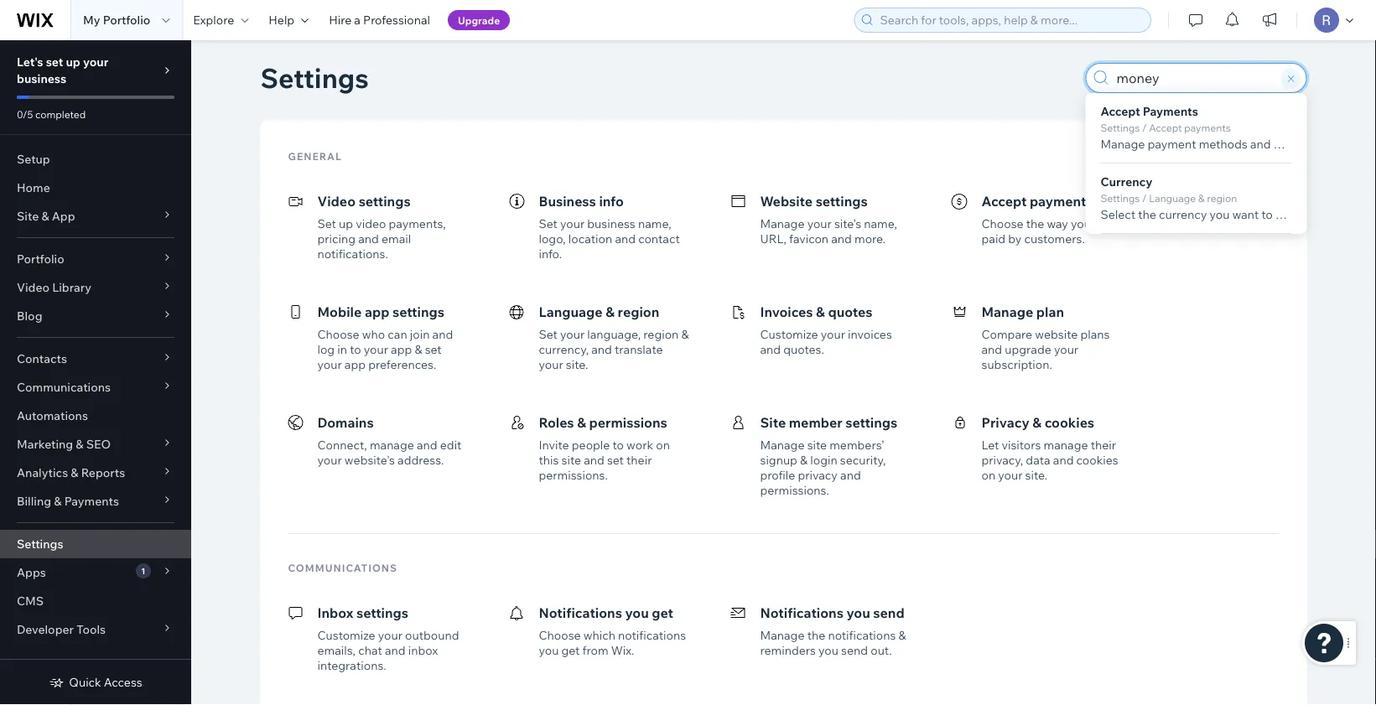 Task type: describe. For each thing, give the bounding box(es) containing it.
seo
[[86, 437, 111, 452]]

notifications you send manage the notifications & reminders you send out.
[[761, 605, 907, 658]]

currency
[[1101, 175, 1153, 189]]

inbox settings customize your outbound emails, chat and inbox integrations.
[[318, 605, 459, 673]]

& inside the invoices & quotes customize your invoices and quotes.
[[816, 304, 825, 321]]

and inside the invoices & quotes customize your invoices and quotes.
[[761, 342, 781, 357]]

2 vertical spatial region
[[644, 327, 679, 342]]

notifications.
[[318, 247, 388, 261]]

hire
[[329, 13, 352, 27]]

integrations.
[[318, 659, 386, 673]]

their inside privacy & cookies let visitors manage their privacy, data and cookies on your site.
[[1091, 438, 1117, 453]]

your inside manage plan compare website plans and upgrade your subscription.
[[1055, 342, 1079, 357]]

you inside the currency settings / language & region select the currency you want to accept and show o
[[1210, 207, 1230, 222]]

upgrade
[[1005, 342, 1052, 357]]

roles & permissions invite people to work on this site and set their permissions.
[[539, 414, 670, 483]]

& inside dropdown button
[[54, 494, 62, 509]]

& inside mobile app settings choose who can join and log in to your app & set your app preferences.
[[415, 342, 422, 357]]

chat
[[358, 644, 382, 658]]

0 horizontal spatial get
[[562, 644, 580, 658]]

name, for settings
[[864, 216, 898, 231]]

your down log
[[318, 357, 342, 372]]

can
[[388, 327, 407, 342]]

access
[[104, 675, 142, 690]]

0 vertical spatial cookies
[[1045, 414, 1095, 431]]

set inside roles & permissions invite people to work on this site and set their permissions.
[[607, 453, 624, 468]]

website settings manage your site's name, url, favicon and more.
[[761, 193, 898, 246]]

communications-section element
[[276, 578, 1292, 689]]

1 vertical spatial get
[[652, 605, 674, 622]]

and inside accept payments settings / accept payments manage payment methods and providers.
[[1251, 137, 1272, 151]]

manage inside notifications you send manage the notifications & reminders you send out.
[[761, 628, 805, 643]]

quick access
[[69, 675, 142, 690]]

subscription.
[[982, 357, 1053, 372]]

location
[[569, 232, 613, 246]]

let's set up your business
[[17, 55, 108, 86]]

and inside manage plan compare website plans and upgrade your subscription.
[[982, 342, 1003, 357]]

the inside accept payments choose the way you get paid by customers.
[[1027, 216, 1045, 231]]

show
[[1339, 207, 1368, 222]]

the inside notifications you send manage the notifications & reminders you send out.
[[808, 628, 826, 643]]

this
[[539, 453, 559, 468]]

data
[[1026, 453, 1051, 468]]

in
[[338, 342, 347, 357]]

manage inside website settings manage your site's name, url, favicon and more.
[[761, 216, 805, 231]]

permissions. for member
[[761, 483, 830, 498]]

video for library
[[17, 280, 50, 295]]

info
[[599, 193, 624, 210]]

to inside mobile app settings choose who can join and log in to your app & set your app preferences.
[[350, 342, 361, 357]]

settings down the help 'button'
[[261, 61, 369, 95]]

your inside the let's set up your business
[[83, 55, 108, 69]]

video library button
[[0, 274, 191, 302]]

preferences.
[[368, 357, 437, 372]]

your inside business info set your business name, logo, location and contact info.
[[560, 216, 585, 231]]

& inside 'site member settings manage site members' signup & login security, profile privacy and permissions.'
[[800, 453, 808, 468]]

business for info
[[588, 216, 636, 231]]

currency,
[[539, 342, 589, 357]]

0/5 completed
[[17, 108, 86, 120]]

2 vertical spatial app
[[345, 357, 366, 372]]

contact
[[639, 232, 680, 246]]

way
[[1048, 216, 1069, 231]]

privacy
[[982, 414, 1030, 431]]

on inside privacy & cookies let visitors manage their privacy, data and cookies on your site.
[[982, 468, 996, 483]]

your inside domains connect, manage and edit your website's address.
[[318, 453, 342, 468]]

site & app
[[17, 209, 75, 224]]

reminders
[[761, 644, 816, 658]]

currency settings / language & region select the currency you want to accept and show o
[[1101, 175, 1377, 222]]

contacts button
[[0, 345, 191, 373]]

settings for inbox settings
[[357, 605, 409, 622]]

address.
[[398, 453, 444, 468]]

set for business info
[[539, 216, 558, 231]]

language & region set your language, region & currency, and translate your site.
[[539, 304, 689, 372]]

& inside privacy & cookies let visitors manage their privacy, data and cookies on your site.
[[1033, 414, 1042, 431]]

your inside inbox settings customize your outbound emails, chat and inbox integrations.
[[378, 628, 403, 643]]

the inside the currency settings / language & region select the currency you want to accept and show o
[[1139, 207, 1157, 222]]

emails,
[[318, 644, 356, 658]]

and inside business info set your business name, logo, location and contact info.
[[615, 232, 636, 246]]

setup link
[[0, 145, 191, 174]]

settings inside accept payments settings / accept payments manage payment methods and providers.
[[1101, 122, 1140, 134]]

0 horizontal spatial send
[[842, 644, 868, 658]]

explore
[[193, 13, 234, 27]]

email
[[382, 232, 411, 246]]

you inside accept payments choose the way you get paid by customers.
[[1071, 216, 1091, 231]]

and inside language & region set your language, region & currency, and translate your site.
[[592, 342, 612, 357]]

quick
[[69, 675, 101, 690]]

settings for video settings
[[359, 193, 411, 210]]

visitors
[[1002, 438, 1042, 453]]

& inside notifications you send manage the notifications & reminders you send out.
[[899, 628, 907, 643]]

analytics
[[17, 466, 68, 480]]

payments inside accept payments choose the way you get paid by customers.
[[1030, 193, 1094, 210]]

quotes.
[[784, 342, 825, 357]]

settings inside 'site member settings manage site members' signup & login security, profile privacy and permissions.'
[[846, 414, 898, 431]]

privacy
[[798, 468, 838, 483]]

/ inside the currency settings / language & region select the currency you want to accept and show o
[[1143, 192, 1147, 205]]

privacy & cookies let visitors manage their privacy, data and cookies on your site.
[[982, 414, 1119, 483]]

out.
[[871, 644, 892, 658]]

and inside roles & permissions invite people to work on this site and set their permissions.
[[584, 453, 605, 468]]

payment
[[1148, 137, 1197, 151]]

payments inside dropdown button
[[64, 494, 119, 509]]

1 horizontal spatial portfolio
[[103, 13, 150, 27]]

roles
[[539, 414, 574, 431]]

reports
[[81, 466, 125, 480]]

log
[[318, 342, 335, 357]]

tools
[[76, 623, 106, 637]]

upgrade button
[[448, 10, 510, 30]]

language inside language & region set your language, region & currency, and translate your site.
[[539, 304, 603, 321]]

and inside inbox settings customize your outbound emails, chat and inbox integrations.
[[385, 644, 406, 658]]

automations link
[[0, 402, 191, 430]]

member
[[789, 414, 843, 431]]

analytics & reports button
[[0, 459, 191, 487]]

& inside the currency settings / language & region select the currency you want to accept and show o
[[1199, 192, 1205, 205]]

work
[[627, 438, 654, 453]]

to inside roles & permissions invite people to work on this site and set their permissions.
[[613, 438, 624, 453]]

let
[[982, 438, 1000, 453]]

your inside privacy & cookies let visitors manage their privacy, data and cookies on your site.
[[999, 468, 1023, 483]]

notifications for notifications you send
[[761, 605, 844, 622]]

manage inside privacy & cookies let visitors manage their privacy, data and cookies on your site.
[[1044, 438, 1089, 453]]

domains connect, manage and edit your website's address.
[[318, 414, 462, 468]]

marketing
[[17, 437, 73, 452]]

from
[[583, 644, 609, 658]]

outbound
[[405, 628, 459, 643]]

Search all settings field
[[1112, 64, 1279, 92]]

developer tools
[[17, 623, 106, 637]]

your inside website settings manage your site's name, url, favicon and more.
[[808, 216, 832, 231]]

wix.
[[611, 644, 635, 658]]

pricing
[[318, 232, 356, 246]]

url,
[[761, 232, 787, 246]]

customize inside inbox settings customize your outbound emails, chat and inbox integrations.
[[318, 628, 376, 643]]

1 horizontal spatial communications
[[288, 562, 398, 574]]

compare
[[982, 327, 1033, 342]]

1 vertical spatial app
[[391, 342, 412, 357]]

domains
[[318, 414, 374, 431]]

more.
[[855, 232, 886, 246]]

billing
[[17, 494, 51, 509]]

cms link
[[0, 587, 191, 616]]

quotes
[[828, 304, 873, 321]]

set inside mobile app settings choose who can join and log in to your app & set your app preferences.
[[425, 342, 442, 357]]

members'
[[830, 438, 885, 453]]

general-section element
[[276, 166, 1292, 513]]

and inside mobile app settings choose who can join and log in to your app & set your app preferences.
[[433, 327, 453, 342]]

name, for info
[[638, 216, 672, 231]]



Task type: locate. For each thing, give the bounding box(es) containing it.
site inside popup button
[[17, 209, 39, 224]]

settings up apps on the left bottom of the page
[[17, 537, 63, 552]]

1 horizontal spatial choose
[[539, 628, 581, 643]]

1 horizontal spatial up
[[339, 216, 353, 231]]

manage up website's
[[370, 438, 414, 453]]

and inside 'site member settings manage site members' signup & login security, profile privacy and permissions.'
[[841, 468, 861, 483]]

choose inside accept payments choose the way you get paid by customers.
[[982, 216, 1024, 231]]

choose inside notifications you get choose which notifications you get from wix.
[[539, 628, 581, 643]]

1 notifications from the left
[[539, 605, 623, 622]]

settings inside website settings manage your site's name, url, favicon and more.
[[816, 193, 868, 210]]

name, up the contact
[[638, 216, 672, 231]]

communications up the inbox at the left of the page
[[288, 562, 398, 574]]

0 vertical spatial region
[[1208, 192, 1238, 205]]

inbox
[[318, 605, 354, 622]]

your
[[83, 55, 108, 69], [560, 216, 585, 231], [808, 216, 832, 231], [560, 327, 585, 342], [821, 327, 846, 342], [364, 342, 388, 357], [1055, 342, 1079, 357], [318, 357, 342, 372], [539, 357, 564, 372], [318, 453, 342, 468], [999, 468, 1023, 483], [378, 628, 403, 643]]

payments,
[[389, 216, 446, 231]]

to left work at left bottom
[[613, 438, 624, 453]]

video
[[356, 216, 386, 231]]

developer
[[17, 623, 74, 637]]

0 vertical spatial communications
[[17, 380, 111, 395]]

payments up way
[[1030, 193, 1094, 210]]

and inside domains connect, manage and edit your website's address.
[[417, 438, 438, 453]]

1 horizontal spatial to
[[613, 438, 624, 453]]

0 horizontal spatial portfolio
[[17, 252, 64, 266]]

send up out.
[[874, 605, 905, 622]]

accept up paid
[[982, 193, 1027, 210]]

notifications inside notifications you get choose which notifications you get from wix.
[[539, 605, 623, 622]]

and left quotes.
[[761, 342, 781, 357]]

notifications up wix.
[[618, 628, 686, 643]]

0 vertical spatial video
[[318, 193, 356, 210]]

professional
[[363, 13, 430, 27]]

app down in
[[345, 357, 366, 372]]

blog
[[17, 309, 42, 323]]

settings up members'
[[846, 414, 898, 431]]

0 vertical spatial /
[[1143, 122, 1147, 134]]

1 horizontal spatial customize
[[761, 327, 819, 342]]

1 vertical spatial communications
[[288, 562, 398, 574]]

my
[[83, 13, 100, 27]]

quick access button
[[49, 675, 142, 691]]

your down privacy,
[[999, 468, 1023, 483]]

business for set
[[17, 71, 66, 86]]

choose left which
[[539, 628, 581, 643]]

1 horizontal spatial video
[[318, 193, 356, 210]]

settings inside video settings set up video payments, pricing and email notifications.
[[359, 193, 411, 210]]

your up currency,
[[560, 327, 585, 342]]

0 vertical spatial portfolio
[[103, 13, 150, 27]]

region
[[1208, 192, 1238, 205], [618, 304, 660, 321], [644, 327, 679, 342]]

2 horizontal spatial accept
[[1150, 122, 1183, 134]]

accept payments settings / accept payments manage payment methods and providers.
[[1101, 104, 1329, 151]]

plan
[[1037, 304, 1065, 321]]

up inside video settings set up video payments, pricing and email notifications.
[[339, 216, 353, 231]]

2 horizontal spatial to
[[1262, 207, 1273, 222]]

settings up the chat
[[357, 605, 409, 622]]

their down work at left bottom
[[627, 453, 652, 468]]

payments up payment
[[1143, 104, 1199, 119]]

customize inside the invoices & quotes customize your invoices and quotes.
[[761, 327, 819, 342]]

sidebar element
[[0, 40, 191, 706]]

who
[[362, 327, 385, 342]]

region inside the currency settings / language & region select the currency you want to accept and show o
[[1208, 192, 1238, 205]]

/ inside accept payments settings / accept payments manage payment methods and providers.
[[1143, 122, 1147, 134]]

0 vertical spatial to
[[1262, 207, 1273, 222]]

name, up more. at top
[[864, 216, 898, 231]]

communications inside popup button
[[17, 380, 111, 395]]

1 horizontal spatial site.
[[1026, 468, 1048, 483]]

app
[[365, 304, 390, 321], [391, 342, 412, 357], [345, 357, 366, 372]]

manage up reminders
[[761, 628, 805, 643]]

up
[[66, 55, 80, 69], [339, 216, 353, 231]]

portfolio right the my
[[103, 13, 150, 27]]

manage plan compare website plans and upgrade your subscription.
[[982, 304, 1110, 372]]

0 vertical spatial app
[[365, 304, 390, 321]]

1 vertical spatial payments
[[64, 494, 119, 509]]

site for member
[[761, 414, 786, 431]]

settings up currency
[[1101, 122, 1140, 134]]

2 horizontal spatial set
[[607, 453, 624, 468]]

currency
[[1160, 207, 1208, 222]]

settings up video
[[359, 193, 411, 210]]

your down quotes
[[821, 327, 846, 342]]

Search for tools, apps, help & more... field
[[876, 8, 1146, 32]]

website
[[761, 193, 813, 210]]

set inside video settings set up video payments, pricing and email notifications.
[[318, 216, 336, 231]]

customize
[[761, 327, 819, 342], [318, 628, 376, 643]]

notifications
[[618, 628, 686, 643], [828, 628, 896, 643]]

0 horizontal spatial site
[[562, 453, 581, 468]]

payments up methods
[[1185, 122, 1231, 134]]

set inside the let's set up your business
[[46, 55, 63, 69]]

1 horizontal spatial name,
[[864, 216, 898, 231]]

1 vertical spatial site
[[562, 453, 581, 468]]

logo,
[[539, 232, 566, 246]]

1
[[141, 566, 145, 576]]

2 vertical spatial get
[[562, 644, 580, 658]]

1 vertical spatial on
[[982, 468, 996, 483]]

manage inside manage plan compare website plans and upgrade your subscription.
[[982, 304, 1034, 321]]

up up the 'pricing'
[[339, 216, 353, 231]]

and inside the currency settings / language & region select the currency you want to accept and show o
[[1316, 207, 1336, 222]]

choose inside mobile app settings choose who can join and log in to your app & set your app preferences.
[[318, 327, 360, 342]]

blog button
[[0, 302, 191, 331]]

want
[[1233, 207, 1260, 222]]

accept up payment
[[1150, 122, 1183, 134]]

site for &
[[17, 209, 39, 224]]

1 horizontal spatial business
[[588, 216, 636, 231]]

video
[[318, 193, 356, 210], [17, 280, 50, 295]]

the right select
[[1139, 207, 1157, 222]]

mobile
[[318, 304, 362, 321]]

1 horizontal spatial accept
[[1101, 104, 1141, 119]]

0 horizontal spatial choose
[[318, 327, 360, 342]]

hire a professional link
[[319, 0, 440, 40]]

1 horizontal spatial language
[[1150, 192, 1197, 205]]

0 horizontal spatial business
[[17, 71, 66, 86]]

and right join at the left top
[[433, 327, 453, 342]]

2 name, from the left
[[864, 216, 898, 231]]

0 vertical spatial send
[[874, 605, 905, 622]]

set right let's at the top of the page
[[46, 55, 63, 69]]

0 horizontal spatial permissions.
[[539, 468, 608, 483]]

0 horizontal spatial up
[[66, 55, 80, 69]]

2 notifications from the left
[[761, 605, 844, 622]]

video library
[[17, 280, 91, 295]]

0 vertical spatial permissions.
[[539, 468, 608, 483]]

manage up currency
[[1101, 137, 1146, 151]]

2 vertical spatial to
[[613, 438, 624, 453]]

settings for website settings
[[816, 193, 868, 210]]

0 horizontal spatial customize
[[318, 628, 376, 643]]

site's
[[835, 216, 862, 231]]

edit
[[440, 438, 462, 453]]

video up blog on the top
[[17, 280, 50, 295]]

manage up url,
[[761, 216, 805, 231]]

marketing & seo
[[17, 437, 111, 452]]

1 / from the top
[[1143, 122, 1147, 134]]

accept up currency
[[1101, 104, 1141, 119]]

set inside language & region set your language, region & currency, and translate your site.
[[539, 327, 558, 342]]

payments down analytics & reports popup button
[[64, 494, 119, 509]]

notifications for get
[[618, 628, 686, 643]]

0 vertical spatial customize
[[761, 327, 819, 342]]

accept for payments
[[982, 193, 1027, 210]]

0 horizontal spatial site
[[17, 209, 39, 224]]

notifications up out.
[[828, 628, 896, 643]]

2 horizontal spatial the
[[1139, 207, 1157, 222]]

login
[[811, 453, 838, 468]]

0 horizontal spatial notifications
[[618, 628, 686, 643]]

region up language,
[[618, 304, 660, 321]]

1 horizontal spatial site
[[761, 414, 786, 431]]

customize up quotes.
[[761, 327, 819, 342]]

settings up select
[[1101, 192, 1140, 205]]

1 vertical spatial choose
[[318, 327, 360, 342]]

& inside roles & permissions invite people to work on this site and set their permissions.
[[577, 414, 586, 431]]

permissions. down this
[[539, 468, 608, 483]]

business inside business info set your business name, logo, location and contact info.
[[588, 216, 636, 231]]

your down 'website'
[[1055, 342, 1079, 357]]

site inside 'site member settings manage site members' signup & login security, profile privacy and permissions.'
[[808, 438, 827, 453]]

payments inside accept payments settings / accept payments manage payment methods and providers.
[[1185, 122, 1231, 134]]

0 vertical spatial business
[[17, 71, 66, 86]]

0 vertical spatial site
[[808, 438, 827, 453]]

0 vertical spatial on
[[656, 438, 670, 453]]

their right visitors
[[1091, 438, 1117, 453]]

1 horizontal spatial manage
[[1044, 438, 1089, 453]]

settings up site's
[[816, 193, 868, 210]]

notifications for notifications you get
[[539, 605, 623, 622]]

2 horizontal spatial choose
[[982, 216, 1024, 231]]

your down who
[[364, 342, 388, 357]]

security,
[[841, 453, 886, 468]]

choose up in
[[318, 327, 360, 342]]

1 horizontal spatial notifications
[[761, 605, 844, 622]]

your down currency,
[[539, 357, 564, 372]]

video settings set up video payments, pricing and email notifications.
[[318, 193, 446, 261]]

your up favicon
[[808, 216, 832, 231]]

the left way
[[1027, 216, 1045, 231]]

1 notifications from the left
[[618, 628, 686, 643]]

select
[[1101, 207, 1136, 222]]

set up currency,
[[539, 327, 558, 342]]

on right work at left bottom
[[656, 438, 670, 453]]

0 vertical spatial site.
[[566, 357, 588, 372]]

1 vertical spatial up
[[339, 216, 353, 231]]

choose for mobile app settings
[[318, 327, 360, 342]]

permissions. down profile
[[761, 483, 830, 498]]

and inside website settings manage your site's name, url, favicon and more.
[[832, 232, 852, 246]]

list box
[[1086, 93, 1377, 234]]

analytics & reports
[[17, 466, 125, 480]]

cookies right data
[[1077, 453, 1119, 468]]

2 manage from the left
[[1044, 438, 1089, 453]]

0 horizontal spatial payments
[[1030, 193, 1094, 210]]

and down video
[[358, 232, 379, 246]]

0 horizontal spatial notifications
[[539, 605, 623, 622]]

choose up paid
[[982, 216, 1024, 231]]

1 horizontal spatial payments
[[1143, 104, 1199, 119]]

settings link
[[0, 530, 191, 559]]

language up 'currency'
[[1150, 192, 1197, 205]]

1 vertical spatial business
[[588, 216, 636, 231]]

2 vertical spatial set
[[607, 453, 624, 468]]

0 vertical spatial site
[[17, 209, 39, 224]]

set up the 'pricing'
[[318, 216, 336, 231]]

1 vertical spatial video
[[17, 280, 50, 295]]

notifications inside notifications you send manage the notifications & reminders you send out.
[[828, 628, 896, 643]]

site inside roles & permissions invite people to work on this site and set their permissions.
[[562, 453, 581, 468]]

1 vertical spatial send
[[842, 644, 868, 658]]

help
[[269, 13, 295, 27]]

permissions. inside roles & permissions invite people to work on this site and set their permissions.
[[539, 468, 608, 483]]

to right want
[[1262, 207, 1273, 222]]

a
[[354, 13, 361, 27]]

on inside roles & permissions invite people to work on this site and set their permissions.
[[656, 438, 670, 453]]

/ up currency
[[1143, 122, 1147, 134]]

manage up signup
[[761, 438, 805, 453]]

set
[[46, 55, 63, 69], [425, 342, 442, 357], [607, 453, 624, 468]]

0 horizontal spatial on
[[656, 438, 670, 453]]

video inside "video library" dropdown button
[[17, 280, 50, 295]]

portfolio up video library
[[17, 252, 64, 266]]

up right let's at the top of the page
[[66, 55, 80, 69]]

choose
[[982, 216, 1024, 231], [318, 327, 360, 342], [539, 628, 581, 643]]

0/5
[[17, 108, 33, 120]]

1 horizontal spatial send
[[874, 605, 905, 622]]

favicon
[[789, 232, 829, 246]]

1 manage from the left
[[370, 438, 414, 453]]

permissions. for &
[[539, 468, 608, 483]]

0 horizontal spatial set
[[46, 55, 63, 69]]

and down language,
[[592, 342, 612, 357]]

video for settings
[[318, 193, 356, 210]]

settings inside 'sidebar' element
[[17, 537, 63, 552]]

invoices
[[761, 304, 813, 321]]

name,
[[638, 216, 672, 231], [864, 216, 898, 231]]

choose for notifications you get
[[539, 628, 581, 643]]

site down home
[[17, 209, 39, 224]]

upgrade
[[458, 14, 500, 26]]

notifications inside notifications you get choose which notifications you get from wix.
[[618, 628, 686, 643]]

0 vertical spatial payments
[[1185, 122, 1231, 134]]

apps
[[17, 565, 46, 580]]

and right the chat
[[385, 644, 406, 658]]

1 horizontal spatial payments
[[1185, 122, 1231, 134]]

their inside roles & permissions invite people to work on this site and set their permissions.
[[627, 453, 652, 468]]

site member settings manage site members' signup & login security, profile privacy and permissions.
[[761, 414, 898, 498]]

1 vertical spatial permissions.
[[761, 483, 830, 498]]

1 vertical spatial site.
[[1026, 468, 1048, 483]]

2 vertical spatial choose
[[539, 628, 581, 643]]

and
[[1251, 137, 1272, 151], [1316, 207, 1336, 222], [358, 232, 379, 246], [615, 232, 636, 246], [832, 232, 852, 246], [433, 327, 453, 342], [592, 342, 612, 357], [761, 342, 781, 357], [982, 342, 1003, 357], [417, 438, 438, 453], [584, 453, 605, 468], [1054, 453, 1074, 468], [841, 468, 861, 483], [385, 644, 406, 658]]

manage inside accept payments settings / accept payments manage payment methods and providers.
[[1101, 137, 1146, 151]]

language,
[[588, 327, 641, 342]]

manage inside domains connect, manage and edit your website's address.
[[370, 438, 414, 453]]

1 horizontal spatial get
[[652, 605, 674, 622]]

and down security,
[[841, 468, 861, 483]]

info.
[[539, 247, 562, 261]]

region up translate
[[644, 327, 679, 342]]

and down site's
[[832, 232, 852, 246]]

and down compare
[[982, 342, 1003, 357]]

notifications inside notifications you send manage the notifications & reminders you send out.
[[761, 605, 844, 622]]

paid
[[982, 232, 1006, 246]]

1 vertical spatial customize
[[318, 628, 376, 643]]

site.
[[566, 357, 588, 372], [1026, 468, 1048, 483]]

set for video settings
[[318, 216, 336, 231]]

1 name, from the left
[[638, 216, 672, 231]]

2 vertical spatial accept
[[982, 193, 1027, 210]]

communications up automations
[[17, 380, 111, 395]]

your up the chat
[[378, 628, 403, 643]]

0 horizontal spatial payments
[[64, 494, 119, 509]]

region up want
[[1208, 192, 1238, 205]]

2 horizontal spatial get
[[1094, 216, 1112, 231]]

and inside video settings set up video payments, pricing and email notifications.
[[358, 232, 379, 246]]

communications button
[[0, 373, 191, 402]]

permissions
[[589, 414, 668, 431]]

settings inside inbox settings customize your outbound emails, chat and inbox integrations.
[[357, 605, 409, 622]]

business inside the let's set up your business
[[17, 71, 66, 86]]

business info set your business name, logo, location and contact info.
[[539, 193, 680, 261]]

1 vertical spatial their
[[627, 453, 652, 468]]

1 horizontal spatial permissions.
[[761, 483, 830, 498]]

accept inside accept payments choose the way you get paid by customers.
[[982, 193, 1027, 210]]

manage up compare
[[982, 304, 1034, 321]]

my portfolio
[[83, 13, 150, 27]]

o
[[1370, 207, 1377, 222]]

notifications
[[539, 605, 623, 622], [761, 605, 844, 622]]

plans
[[1081, 327, 1110, 342]]

site up login
[[808, 438, 827, 453]]

your inside the invoices & quotes customize your invoices and quotes.
[[821, 327, 846, 342]]

and right data
[[1054, 453, 1074, 468]]

2 notifications from the left
[[828, 628, 896, 643]]

language up currency,
[[539, 304, 603, 321]]

language
[[1150, 192, 1197, 205], [539, 304, 603, 321]]

connect,
[[318, 438, 367, 453]]

video inside video settings set up video payments, pricing and email notifications.
[[318, 193, 356, 210]]

1 vertical spatial accept
[[1150, 122, 1183, 134]]

0 vertical spatial accept
[[1101, 104, 1141, 119]]

the up reminders
[[808, 628, 826, 643]]

0 vertical spatial set
[[46, 55, 63, 69]]

1 horizontal spatial the
[[1027, 216, 1045, 231]]

get inside accept payments choose the way you get paid by customers.
[[1094, 216, 1112, 231]]

site. down currency,
[[566, 357, 588, 372]]

set up logo,
[[539, 216, 558, 231]]

0 horizontal spatial site.
[[566, 357, 588, 372]]

help button
[[259, 0, 319, 40]]

to inside the currency settings / language & region select the currency you want to accept and show o
[[1262, 207, 1273, 222]]

settings inside mobile app settings choose who can join and log in to your app & set your app preferences.
[[393, 304, 445, 321]]

2 / from the top
[[1143, 192, 1147, 205]]

manage inside 'site member settings manage site members' signup & login security, profile privacy and permissions.'
[[761, 438, 805, 453]]

0 vertical spatial up
[[66, 55, 80, 69]]

and inside privacy & cookies let visitors manage their privacy, data and cookies on your site.
[[1054, 453, 1074, 468]]

and left the contact
[[615, 232, 636, 246]]

join
[[410, 327, 430, 342]]

on
[[656, 438, 670, 453], [982, 468, 996, 483]]

manage up data
[[1044, 438, 1089, 453]]

billing & payments
[[17, 494, 119, 509]]

cookies up data
[[1045, 414, 1095, 431]]

send left out.
[[842, 644, 868, 658]]

notifications up which
[[539, 605, 623, 622]]

settings inside the currency settings / language & region select the currency you want to accept and show o
[[1101, 192, 1140, 205]]

name, inside business info set your business name, logo, location and contact info.
[[638, 216, 672, 231]]

cms
[[17, 594, 44, 609]]

site. down data
[[1026, 468, 1048, 483]]

business down let's at the top of the page
[[17, 71, 66, 86]]

up inside the let's set up your business
[[66, 55, 80, 69]]

site up signup
[[761, 414, 786, 431]]

your down the connect,
[[318, 453, 342, 468]]

contacts
[[17, 352, 67, 366]]

home link
[[0, 174, 191, 202]]

1 vertical spatial region
[[618, 304, 660, 321]]

1 vertical spatial site
[[761, 414, 786, 431]]

1 horizontal spatial site
[[808, 438, 827, 453]]

you
[[1210, 207, 1230, 222], [1071, 216, 1091, 231], [626, 605, 649, 622], [847, 605, 871, 622], [539, 644, 559, 658], [819, 644, 839, 658]]

1 horizontal spatial set
[[425, 342, 442, 357]]

1 vertical spatial to
[[350, 342, 361, 357]]

0 horizontal spatial to
[[350, 342, 361, 357]]

list box containing accept payments
[[1086, 93, 1377, 234]]

0 vertical spatial choose
[[982, 216, 1024, 231]]

app up who
[[365, 304, 390, 321]]

privacy,
[[982, 453, 1024, 468]]

site. inside language & region set your language, region & currency, and translate your site.
[[566, 357, 588, 372]]

payments
[[1185, 122, 1231, 134], [1030, 193, 1094, 210]]

website
[[1036, 327, 1078, 342]]

0 vertical spatial their
[[1091, 438, 1117, 453]]

to right in
[[350, 342, 361, 357]]

and down people
[[584, 453, 605, 468]]

portfolio inside popup button
[[17, 252, 64, 266]]

library
[[52, 280, 91, 295]]

accept payments choose the way you get paid by customers.
[[982, 193, 1112, 246]]

permissions. inside 'site member settings manage site members' signup & login security, profile privacy and permissions.'
[[761, 483, 830, 498]]

set down join at the left top
[[425, 342, 442, 357]]

accept for payments
[[1101, 104, 1141, 119]]

0 horizontal spatial name,
[[638, 216, 672, 231]]

invoices & quotes customize your invoices and quotes.
[[761, 304, 893, 357]]

customize up emails,
[[318, 628, 376, 643]]

0 vertical spatial payments
[[1143, 104, 1199, 119]]

notifications for send
[[828, 628, 896, 643]]

set down people
[[607, 453, 624, 468]]

1 horizontal spatial on
[[982, 468, 996, 483]]

0 horizontal spatial manage
[[370, 438, 414, 453]]

and right methods
[[1251, 137, 1272, 151]]

1 vertical spatial language
[[539, 304, 603, 321]]

permissions.
[[539, 468, 608, 483], [761, 483, 830, 498]]

site
[[808, 438, 827, 453], [562, 453, 581, 468]]

your down business
[[560, 216, 585, 231]]

your down the my
[[83, 55, 108, 69]]

app up preferences.
[[391, 342, 412, 357]]

1 vertical spatial /
[[1143, 192, 1147, 205]]

language inside the currency settings / language & region select the currency you want to accept and show o
[[1150, 192, 1197, 205]]

site right this
[[562, 453, 581, 468]]

payments
[[1143, 104, 1199, 119], [64, 494, 119, 509]]

inbox
[[408, 644, 438, 658]]

name, inside website settings manage your site's name, url, favicon and more.
[[864, 216, 898, 231]]

site. inside privacy & cookies let visitors manage their privacy, data and cookies on your site.
[[1026, 468, 1048, 483]]

settings
[[359, 193, 411, 210], [816, 193, 868, 210], [393, 304, 445, 321], [846, 414, 898, 431], [357, 605, 409, 622]]

set inside business info set your business name, logo, location and contact info.
[[539, 216, 558, 231]]

accept
[[1101, 104, 1141, 119], [1150, 122, 1183, 134], [982, 193, 1027, 210]]

1 vertical spatial cookies
[[1077, 453, 1119, 468]]

payments inside accept payments settings / accept payments manage payment methods and providers.
[[1143, 104, 1199, 119]]

1 vertical spatial payments
[[1030, 193, 1094, 210]]



Task type: vqa. For each thing, say whether or not it's contained in the screenshot.


